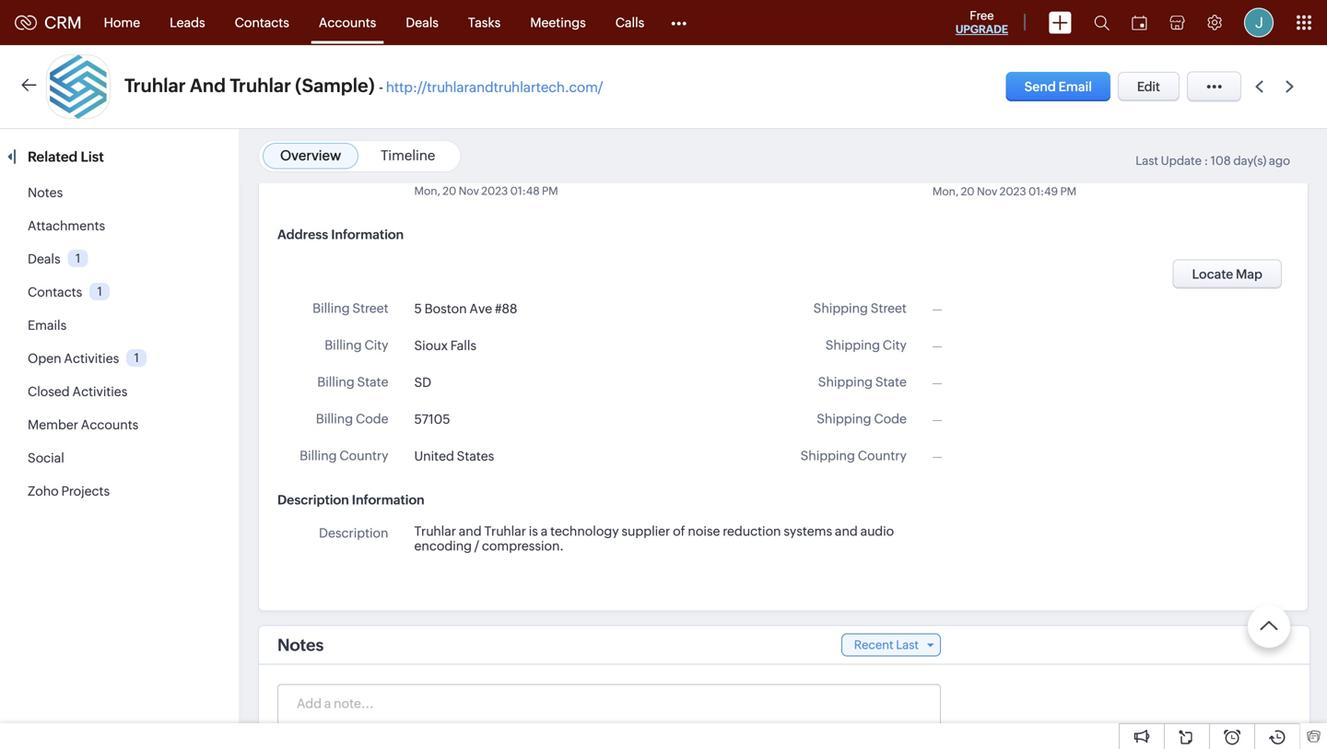 Task type: vqa. For each thing, say whether or not it's contained in the screenshot.
first and from left
yes



Task type: describe. For each thing, give the bounding box(es) containing it.
truhlar left and
[[124, 75, 186, 96]]

2023 for created by
[[481, 185, 508, 197]]

falls
[[451, 338, 477, 353]]

update
[[1161, 154, 1202, 168]]

5 boston ave #88
[[414, 301, 518, 316]]

a
[[541, 524, 548, 539]]

1 and from the left
[[459, 524, 482, 539]]

modified
[[835, 165, 889, 179]]

leads
[[170, 15, 205, 30]]

recent
[[854, 638, 894, 652]]

projects
[[61, 484, 110, 499]]

billing for billing city
[[325, 338, 362, 353]]

billing for billing country
[[300, 448, 337, 463]]

mon, for created by
[[414, 185, 440, 197]]

01:48
[[510, 185, 540, 197]]

0 horizontal spatial deals link
[[28, 252, 60, 266]]

0 horizontal spatial accounts
[[81, 418, 138, 432]]

Add a note... field
[[278, 694, 939, 713]]

emails link
[[28, 318, 67, 333]]

2023 for modified by
[[1000, 185, 1026, 198]]

email
[[1059, 79, 1092, 94]]

supplier
[[622, 524, 670, 539]]

nov for modified by
[[977, 185, 997, 198]]

member
[[28, 418, 78, 432]]

20 for created by
[[443, 185, 456, 197]]

list
[[81, 149, 104, 165]]

last update : 108 day(s) ago
[[1136, 154, 1290, 168]]

activities for open activities
[[64, 351, 119, 366]]

billing city
[[325, 338, 388, 353]]

information for address information
[[331, 227, 404, 242]]

description information
[[277, 493, 425, 507]]

country for shipping country
[[858, 448, 907, 463]]

upgrade
[[956, 23, 1008, 35]]

billing state
[[317, 375, 388, 389]]

sioux
[[414, 338, 448, 353]]

search element
[[1083, 0, 1121, 45]]

closed activities
[[28, 384, 128, 399]]

member accounts link
[[28, 418, 138, 432]]

attachments
[[28, 218, 105, 233]]

open
[[28, 351, 61, 366]]

address
[[277, 227, 328, 242]]

previous record image
[[1255, 81, 1264, 93]]

is
[[529, 524, 538, 539]]

created by mon, 20 nov 2023 01:48 pm
[[323, 164, 558, 197]]

states
[[457, 449, 494, 464]]

shipping for shipping country
[[801, 448, 855, 463]]

zoho projects
[[28, 484, 110, 499]]

1 for contacts
[[97, 285, 102, 298]]

create menu image
[[1049, 12, 1072, 34]]

shipping for shipping city
[[826, 338, 880, 353]]

information for description information
[[352, 493, 425, 507]]

open activities
[[28, 351, 119, 366]]

social link
[[28, 451, 64, 465]]

pm for modified by
[[1060, 185, 1077, 198]]

shipping country
[[801, 448, 907, 463]]

:
[[1204, 154, 1208, 168]]

shipping code
[[817, 412, 907, 426]]

code for billing code
[[356, 412, 388, 426]]

billing country
[[300, 448, 388, 463]]

activities for closed activities
[[72, 384, 128, 399]]

shipping for shipping state
[[818, 375, 873, 389]]

attachments link
[[28, 218, 105, 233]]

0 horizontal spatial contacts link
[[28, 285, 82, 300]]

01:49
[[1029, 185, 1058, 198]]

truhlar and truhlar (sample) - http://truhlarandtruhlartech.com/
[[124, 75, 603, 96]]

encoding
[[414, 539, 472, 553]]

address information
[[277, 227, 404, 242]]

home link
[[89, 0, 155, 45]]

notes link
[[28, 185, 63, 200]]

1 horizontal spatial deals link
[[391, 0, 453, 45]]

1 horizontal spatial notes
[[277, 636, 324, 655]]

ago
[[1269, 154, 1290, 168]]

billing street
[[313, 301, 388, 316]]

57105
[[414, 412, 450, 427]]

timeline link
[[381, 147, 435, 164]]

description for description
[[319, 526, 388, 541]]

boston
[[425, 301, 467, 316]]

1 for open activities
[[134, 351, 139, 365]]

crm link
[[15, 13, 82, 32]]

sd
[[414, 375, 432, 390]]

by for created by
[[374, 164, 388, 179]]

compression.
[[482, 539, 564, 553]]

zoho projects link
[[28, 484, 110, 499]]

108
[[1211, 154, 1231, 168]]

street for shipping street
[[871, 301, 907, 316]]

closed activities link
[[28, 384, 128, 399]]

united
[[414, 449, 454, 464]]

united states
[[414, 449, 494, 464]]

billing for billing code
[[316, 412, 353, 426]]

(sample)
[[295, 75, 375, 96]]

billing for billing street
[[313, 301, 350, 316]]

home
[[104, 15, 140, 30]]

recent last
[[854, 638, 919, 652]]

closed
[[28, 384, 70, 399]]

related list
[[28, 149, 107, 165]]

tasks
[[468, 15, 501, 30]]

emails
[[28, 318, 67, 333]]

overview
[[280, 147, 341, 164]]

created
[[323, 164, 371, 179]]



Task type: locate. For each thing, give the bounding box(es) containing it.
country for billing country
[[340, 448, 388, 463]]

2023 inside created by mon, 20 nov 2023 01:48 pm
[[481, 185, 508, 197]]

of
[[673, 524, 685, 539]]

1 horizontal spatial mon,
[[933, 185, 959, 198]]

1 vertical spatial deals
[[28, 252, 60, 266]]

1 vertical spatial notes
[[277, 636, 324, 655]]

last left update
[[1136, 154, 1159, 168]]

nov for created by
[[459, 185, 479, 197]]

1 horizontal spatial 1
[[97, 285, 102, 298]]

contacts
[[235, 15, 289, 30], [28, 285, 82, 300]]

billing down the "billing street"
[[325, 338, 362, 353]]

code
[[356, 412, 388, 426], [874, 412, 907, 426]]

1 code from the left
[[356, 412, 388, 426]]

shipping up "shipping city"
[[814, 301, 868, 316]]

meetings link
[[515, 0, 601, 45]]

1 vertical spatial deals link
[[28, 252, 60, 266]]

audio
[[861, 524, 894, 539]]

2 state from the left
[[875, 375, 907, 389]]

contacts right leads
[[235, 15, 289, 30]]

calendar image
[[1132, 15, 1148, 30]]

2023 left the '01:49'
[[1000, 185, 1026, 198]]

1 country from the left
[[340, 448, 388, 463]]

information
[[331, 227, 404, 242], [352, 493, 425, 507]]

noise
[[688, 524, 720, 539]]

1 horizontal spatial 20
[[961, 185, 975, 198]]

1 horizontal spatial pm
[[1060, 185, 1077, 198]]

by inside created by mon, 20 nov 2023 01:48 pm
[[374, 164, 388, 179]]

20 inside created by mon, 20 nov 2023 01:48 pm
[[443, 185, 456, 197]]

billing up billing city
[[313, 301, 350, 316]]

1 horizontal spatial country
[[858, 448, 907, 463]]

pm right the '01:49'
[[1060, 185, 1077, 198]]

profile element
[[1233, 0, 1285, 45]]

shipping city
[[826, 338, 907, 353]]

country down "shipping code"
[[858, 448, 907, 463]]

by down the "timeline" 'link'
[[374, 164, 388, 179]]

description for description information
[[277, 493, 349, 507]]

code for shipping code
[[874, 412, 907, 426]]

leads link
[[155, 0, 220, 45]]

city for shipping city
[[883, 338, 907, 353]]

0 horizontal spatial by
[[374, 164, 388, 179]]

tasks link
[[453, 0, 515, 45]]

mon,
[[414, 185, 440, 197], [933, 185, 959, 198]]

free upgrade
[[956, 9, 1008, 35]]

http://truhlarandtruhlartech.com/ link
[[386, 79, 603, 95]]

0 vertical spatial activities
[[64, 351, 119, 366]]

accounts link
[[304, 0, 391, 45]]

1 horizontal spatial city
[[883, 338, 907, 353]]

2 country from the left
[[858, 448, 907, 463]]

pm
[[542, 185, 558, 197], [1060, 185, 1077, 198]]

member accounts
[[28, 418, 138, 432]]

1 horizontal spatial by
[[892, 165, 907, 179]]

1 vertical spatial accounts
[[81, 418, 138, 432]]

1 horizontal spatial accounts
[[319, 15, 376, 30]]

nov left the '01:49'
[[977, 185, 997, 198]]

profile image
[[1244, 8, 1274, 37]]

city up billing state
[[364, 338, 388, 353]]

1 horizontal spatial state
[[875, 375, 907, 389]]

0 vertical spatial notes
[[28, 185, 63, 200]]

0 horizontal spatial country
[[340, 448, 388, 463]]

1 up open activities
[[97, 285, 102, 298]]

1 vertical spatial last
[[896, 638, 919, 652]]

1 down attachments link
[[76, 251, 80, 265]]

1 horizontal spatial contacts
[[235, 15, 289, 30]]

1 vertical spatial activities
[[72, 384, 128, 399]]

0 vertical spatial accounts
[[319, 15, 376, 30]]

2 and from the left
[[835, 524, 858, 539]]

mon, for modified by
[[933, 185, 959, 198]]

1 horizontal spatial 2023
[[1000, 185, 1026, 198]]

1 horizontal spatial nov
[[977, 185, 997, 198]]

1 vertical spatial information
[[352, 493, 425, 507]]

zoho
[[28, 484, 59, 499]]

0 horizontal spatial and
[[459, 524, 482, 539]]

state for shipping state
[[875, 375, 907, 389]]

pm for created by
[[542, 185, 558, 197]]

overview link
[[280, 147, 341, 164]]

code down billing state
[[356, 412, 388, 426]]

billing up billing code
[[317, 375, 355, 389]]

0 horizontal spatial contacts
[[28, 285, 82, 300]]

by
[[374, 164, 388, 179], [892, 165, 907, 179]]

next record image
[[1286, 81, 1298, 93]]

-
[[379, 79, 383, 95]]

create menu element
[[1038, 0, 1083, 45]]

1 for deals
[[76, 251, 80, 265]]

0 horizontal spatial city
[[364, 338, 388, 353]]

2 street from the left
[[871, 301, 907, 316]]

1 vertical spatial contacts
[[28, 285, 82, 300]]

reduction
[[723, 524, 781, 539]]

1 vertical spatial contacts link
[[28, 285, 82, 300]]

shipping down "shipping code"
[[801, 448, 855, 463]]

deals down attachments link
[[28, 252, 60, 266]]

street up billing city
[[352, 301, 388, 316]]

state for billing state
[[357, 375, 388, 389]]

0 vertical spatial deals
[[406, 15, 439, 30]]

accounts down closed activities
[[81, 418, 138, 432]]

contacts link up emails link
[[28, 285, 82, 300]]

sioux falls
[[414, 338, 477, 353]]

1 street from the left
[[352, 301, 388, 316]]

1 horizontal spatial deals
[[406, 15, 439, 30]]

1 vertical spatial description
[[319, 526, 388, 541]]

contacts link right leads
[[220, 0, 304, 45]]

send email button
[[1006, 72, 1111, 101]]

2 code from the left
[[874, 412, 907, 426]]

shipping for shipping street
[[814, 301, 868, 316]]

systems
[[784, 524, 832, 539]]

1 horizontal spatial contacts link
[[220, 0, 304, 45]]

1 horizontal spatial last
[[1136, 154, 1159, 168]]

0 horizontal spatial street
[[352, 301, 388, 316]]

open activities link
[[28, 351, 119, 366]]

billing up billing country on the left bottom
[[316, 412, 353, 426]]

shipping up the shipping country
[[817, 412, 871, 426]]

description down description information at the left of page
[[319, 526, 388, 541]]

pm inside modified by mon, 20 nov 2023 01:49 pm
[[1060, 185, 1077, 198]]

0 horizontal spatial pm
[[542, 185, 558, 197]]

truhlar
[[124, 75, 186, 96], [230, 75, 291, 96], [414, 524, 456, 539], [484, 524, 526, 539]]

20
[[443, 185, 456, 197], [961, 185, 975, 198]]

shipping
[[814, 301, 868, 316], [826, 338, 880, 353], [818, 375, 873, 389], [817, 412, 871, 426], [801, 448, 855, 463]]

activities up closed activities
[[64, 351, 119, 366]]

billing down billing code
[[300, 448, 337, 463]]

0 horizontal spatial 2023
[[481, 185, 508, 197]]

and
[[190, 75, 226, 96]]

20 left 01:48
[[443, 185, 456, 197]]

0 vertical spatial deals link
[[391, 0, 453, 45]]

1 vertical spatial 1
[[97, 285, 102, 298]]

logo image
[[15, 15, 37, 30]]

truhlar left / on the bottom left of the page
[[414, 524, 456, 539]]

nov left 01:48
[[459, 185, 479, 197]]

0 horizontal spatial 1
[[76, 251, 80, 265]]

2 vertical spatial 1
[[134, 351, 139, 365]]

calls link
[[601, 0, 659, 45]]

0 vertical spatial last
[[1136, 154, 1159, 168]]

search image
[[1094, 15, 1110, 30]]

0 horizontal spatial nov
[[459, 185, 479, 197]]

ave
[[470, 301, 492, 316]]

related
[[28, 149, 78, 165]]

1 horizontal spatial and
[[835, 524, 858, 539]]

activities
[[64, 351, 119, 366], [72, 384, 128, 399]]

shipping state
[[818, 375, 907, 389]]

city
[[364, 338, 388, 353], [883, 338, 907, 353]]

0 vertical spatial 1
[[76, 251, 80, 265]]

street up "shipping city"
[[871, 301, 907, 316]]

0 horizontal spatial state
[[357, 375, 388, 389]]

5
[[414, 301, 422, 316]]

deals link down attachments link
[[28, 252, 60, 266]]

social
[[28, 451, 64, 465]]

0 horizontal spatial notes
[[28, 185, 63, 200]]

2 horizontal spatial 1
[[134, 351, 139, 365]]

20 for modified by
[[961, 185, 975, 198]]

pm inside created by mon, 20 nov 2023 01:48 pm
[[542, 185, 558, 197]]

None button
[[1173, 259, 1282, 289]]

2023
[[481, 185, 508, 197], [1000, 185, 1026, 198]]

by right "modified"
[[892, 165, 907, 179]]

country
[[340, 448, 388, 463], [858, 448, 907, 463]]

deals left "tasks" link at the top
[[406, 15, 439, 30]]

description down billing country on the left bottom
[[277, 493, 349, 507]]

truhlar right and
[[230, 75, 291, 96]]

street
[[352, 301, 388, 316], [871, 301, 907, 316]]

2023 left 01:48
[[481, 185, 508, 197]]

shipping for shipping code
[[817, 412, 871, 426]]

edit button
[[1118, 72, 1180, 101]]

billing code
[[316, 412, 388, 426]]

city for billing city
[[364, 338, 388, 353]]

by for modified by
[[892, 165, 907, 179]]

country down billing code
[[340, 448, 388, 463]]

last right recent
[[896, 638, 919, 652]]

shipping down the shipping street
[[826, 338, 880, 353]]

0 horizontal spatial code
[[356, 412, 388, 426]]

and
[[459, 524, 482, 539], [835, 524, 858, 539]]

/
[[475, 539, 479, 553]]

0 horizontal spatial 20
[[443, 185, 456, 197]]

truhlar left is
[[484, 524, 526, 539]]

shipping up "shipping code"
[[818, 375, 873, 389]]

0 vertical spatial description
[[277, 493, 349, 507]]

pm right 01:48
[[542, 185, 558, 197]]

state down "shipping city"
[[875, 375, 907, 389]]

0 horizontal spatial deals
[[28, 252, 60, 266]]

day(s)
[[1234, 154, 1267, 168]]

and left audio
[[835, 524, 858, 539]]

1 city from the left
[[364, 338, 388, 353]]

mon, inside modified by mon, 20 nov 2023 01:49 pm
[[933, 185, 959, 198]]

calls
[[615, 15, 644, 30]]

0 vertical spatial contacts
[[235, 15, 289, 30]]

2 city from the left
[[883, 338, 907, 353]]

1 horizontal spatial code
[[874, 412, 907, 426]]

1 right open activities "link"
[[134, 351, 139, 365]]

nov inside created by mon, 20 nov 2023 01:48 pm
[[459, 185, 479, 197]]

modified by mon, 20 nov 2023 01:49 pm
[[835, 165, 1077, 198]]

send email
[[1025, 79, 1092, 94]]

mon, inside created by mon, 20 nov 2023 01:48 pm
[[414, 185, 440, 197]]

2023 inside modified by mon, 20 nov 2023 01:49 pm
[[1000, 185, 1026, 198]]

send
[[1025, 79, 1056, 94]]

accounts up (sample)
[[319, 15, 376, 30]]

contacts up emails link
[[28, 285, 82, 300]]

crm
[[44, 13, 82, 32]]

20 inside modified by mon, 20 nov 2023 01:49 pm
[[961, 185, 975, 198]]

0 vertical spatial contacts link
[[220, 0, 304, 45]]

1
[[76, 251, 80, 265], [97, 285, 102, 298], [134, 351, 139, 365]]

0 vertical spatial information
[[331, 227, 404, 242]]

state down billing city
[[357, 375, 388, 389]]

truhlar and truhlar is a technology supplier of noise reduction systems and audio encoding / compression.
[[414, 524, 897, 553]]

information down billing country on the left bottom
[[352, 493, 425, 507]]

free
[[970, 9, 994, 23]]

deals link left tasks
[[391, 0, 453, 45]]

Other Modules field
[[659, 8, 699, 37]]

billing for billing state
[[317, 375, 355, 389]]

shipping street
[[814, 301, 907, 316]]

by inside modified by mon, 20 nov 2023 01:49 pm
[[892, 165, 907, 179]]

street for billing street
[[352, 301, 388, 316]]

and left compression.
[[459, 524, 482, 539]]

http://truhlarandtruhlartech.com/
[[386, 79, 603, 95]]

code down shipping state
[[874, 412, 907, 426]]

0 horizontal spatial last
[[896, 638, 919, 652]]

20 left the '01:49'
[[961, 185, 975, 198]]

edit
[[1137, 79, 1160, 94]]

1 state from the left
[[357, 375, 388, 389]]

technology
[[550, 524, 619, 539]]

activities up member accounts
[[72, 384, 128, 399]]

#88
[[495, 301, 518, 316]]

information right address on the left top
[[331, 227, 404, 242]]

nov
[[459, 185, 479, 197], [977, 185, 997, 198]]

0 horizontal spatial mon,
[[414, 185, 440, 197]]

1 horizontal spatial street
[[871, 301, 907, 316]]

city up shipping state
[[883, 338, 907, 353]]

nov inside modified by mon, 20 nov 2023 01:49 pm
[[977, 185, 997, 198]]

meetings
[[530, 15, 586, 30]]



